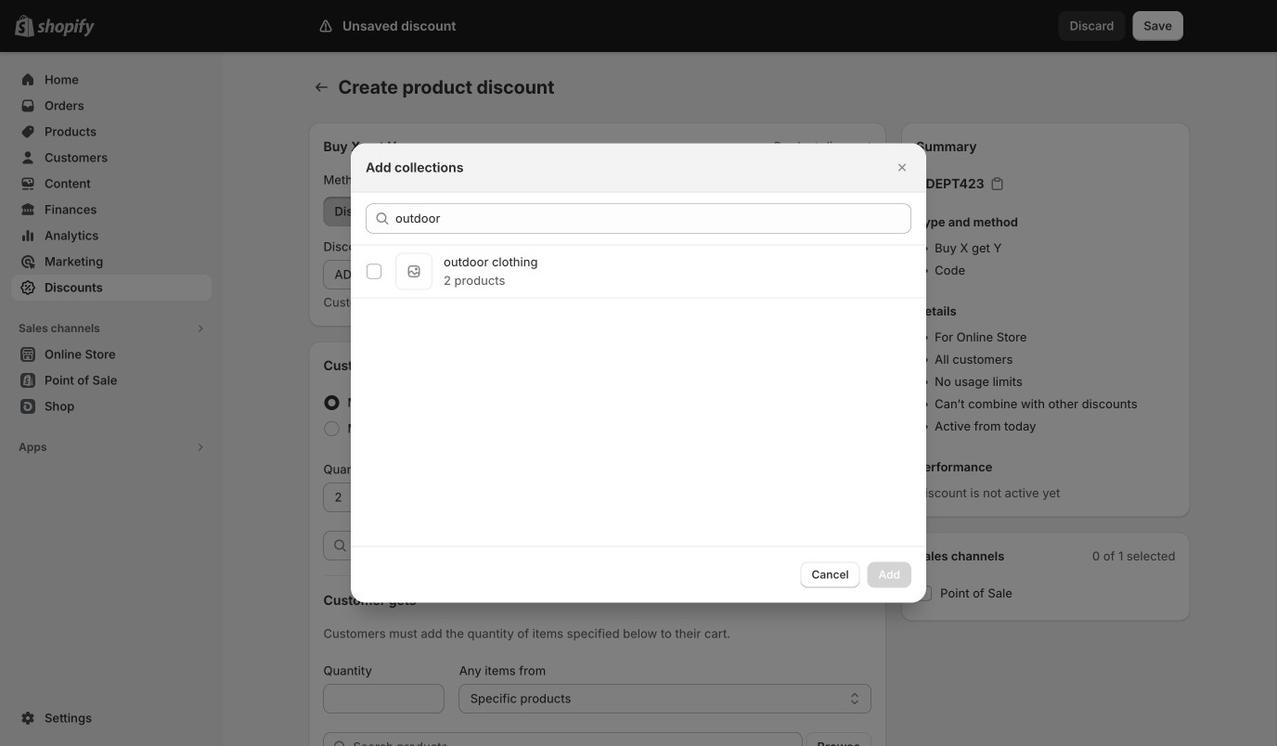 Task type: locate. For each thing, give the bounding box(es) containing it.
dialog
[[0, 143, 1278, 603]]

Search collections text field
[[396, 204, 912, 234]]

shopify image
[[37, 18, 95, 37]]



Task type: vqa. For each thing, say whether or not it's contained in the screenshot.
'dialog'
yes



